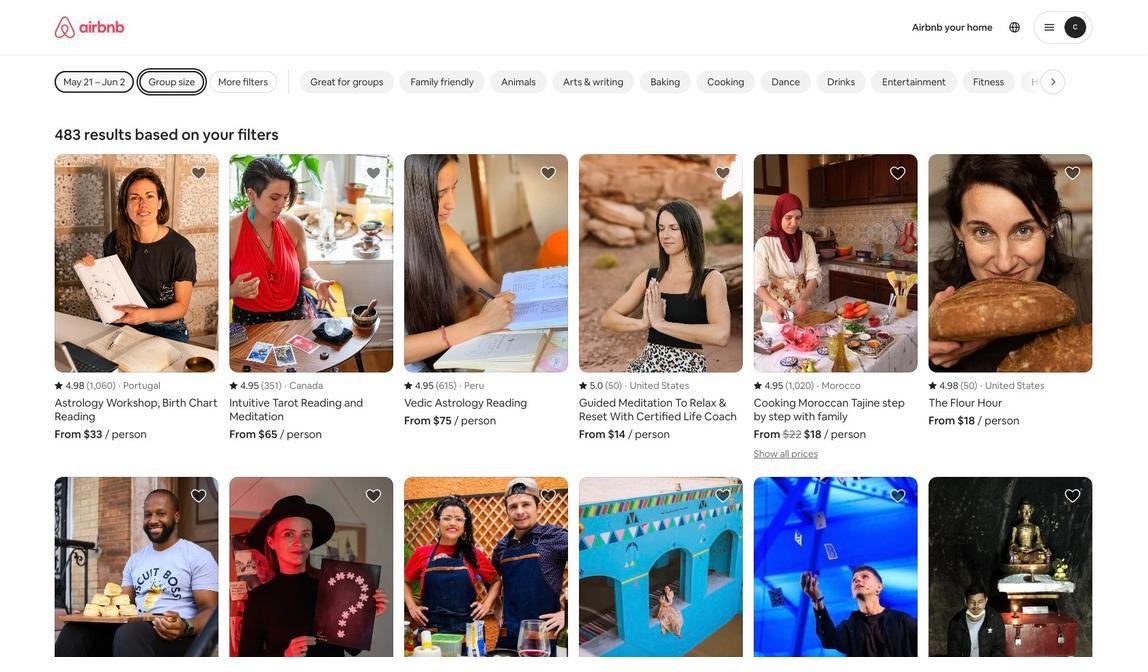 Task type: locate. For each thing, give the bounding box(es) containing it.
baking element
[[651, 76, 680, 88]]

history & culture element
[[1032, 76, 1105, 88]]

fitness element
[[974, 76, 1005, 88]]

cooking element
[[708, 76, 745, 88]]

save this experience image
[[191, 165, 207, 182], [715, 165, 732, 182], [1065, 165, 1081, 182], [540, 488, 557, 505]]

guided meditation to relax & reset with certified life coach group
[[579, 154, 743, 442]]

rating 5.0 out of 5; 50 reviews image
[[579, 380, 622, 392]]

rating 4.95 out of 5; 615 reviews image
[[404, 380, 457, 392]]

animals element
[[501, 76, 536, 88]]

save this experience image for the flour hour group
[[1065, 165, 1081, 182]]

save this experience image for guided meditation to relax & reset with certified life coach group
[[715, 165, 732, 182]]

save this experience image for astrology workshop, birth chart reading group
[[191, 165, 207, 182]]

rating 4.95 out of 5; 1,020 reviews image
[[754, 380, 815, 392]]

save this experience image
[[365, 165, 382, 182], [540, 165, 557, 182], [890, 165, 907, 182], [191, 488, 207, 505], [365, 488, 382, 505], [715, 488, 732, 505], [890, 488, 907, 505], [1065, 488, 1081, 505]]

drinks element
[[828, 76, 856, 88]]

dance element
[[772, 76, 800, 88]]

rating 4.98 out of 5; 1,060 reviews image
[[55, 380, 116, 392]]

intuitive tarot reading and meditation group
[[230, 154, 393, 442]]

vedic astrology reading group
[[404, 154, 568, 428]]

cooking moroccan tajine step by step with family group
[[754, 154, 918, 461]]

astrology workshop, birth chart reading group
[[55, 154, 219, 442]]



Task type: vqa. For each thing, say whether or not it's contained in the screenshot.
'your' within the let's redeem your gift card
no



Task type: describe. For each thing, give the bounding box(es) containing it.
rating 4.95 out of 5; 351 reviews image
[[230, 380, 282, 392]]

save this experience image inside cooking moroccan tajine step by step with family group
[[890, 165, 907, 182]]

save this experience image inside vedic astrology reading group
[[540, 165, 557, 182]]

the flour hour group
[[929, 154, 1093, 428]]

rating 4.98 out of 5; 50 reviews image
[[929, 380, 978, 392]]

entertainment element
[[883, 76, 947, 88]]

family friendly element
[[411, 76, 474, 88]]

great for groups element
[[311, 76, 384, 88]]

arts & writing element
[[563, 76, 624, 88]]

profile element
[[693, 0, 1093, 55]]

save this experience image inside intuitive tarot reading and meditation 'group'
[[365, 165, 382, 182]]



